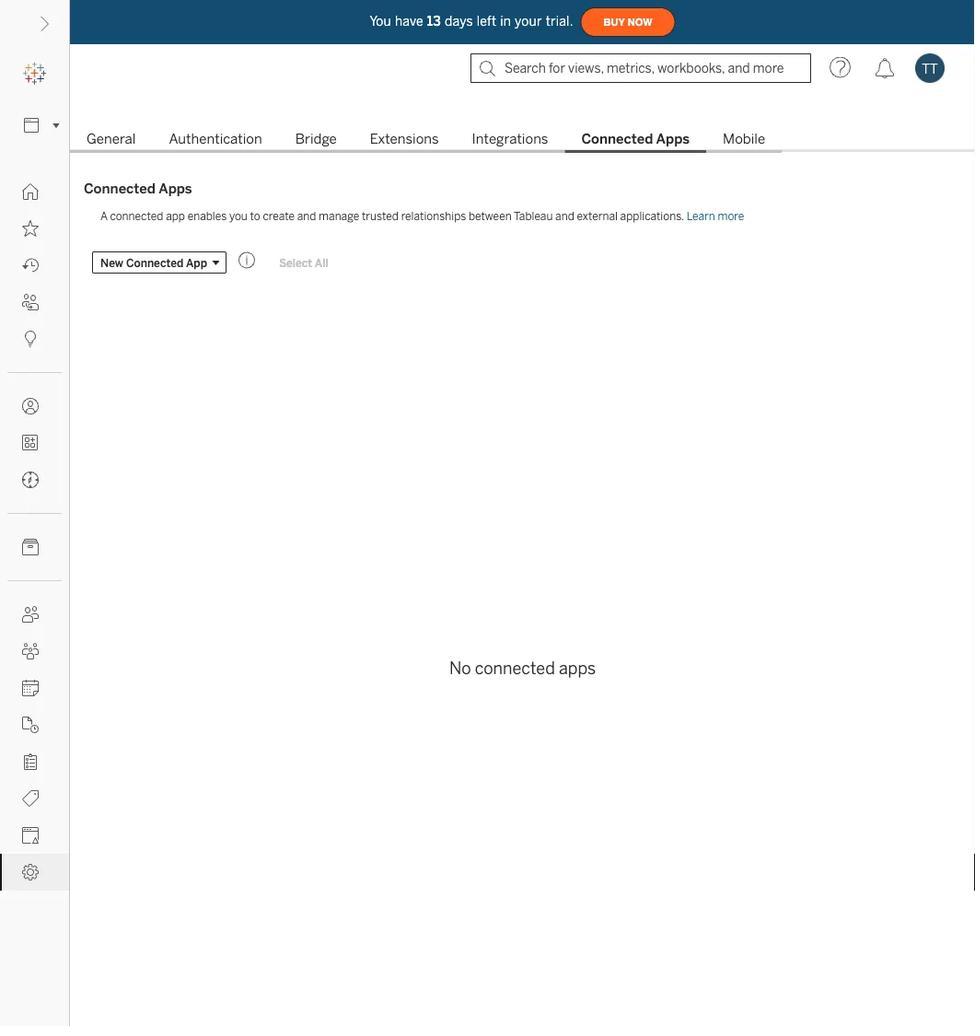 Task type: vqa. For each thing, say whether or not it's contained in the screenshot.
THE EXTERNAL
yes



Task type: describe. For each thing, give the bounding box(es) containing it.
have
[[395, 14, 424, 29]]

extensions
[[370, 131, 439, 147]]

buy now button
[[581, 7, 676, 37]]

connected app info tip image
[[238, 251, 256, 270]]

a
[[100, 210, 108, 223]]

1 vertical spatial apps
[[159, 181, 192, 197]]

general
[[87, 131, 136, 147]]

external
[[577, 210, 618, 223]]

Search for views, metrics, workbooks, and more text field
[[471, 53, 812, 83]]

enables
[[188, 210, 227, 223]]

new connected app button
[[92, 252, 227, 274]]

13
[[427, 14, 441, 29]]

create
[[263, 210, 295, 223]]

learn
[[687, 210, 716, 223]]

between
[[469, 210, 512, 223]]

0 horizontal spatial connected apps
[[84, 181, 192, 197]]

app
[[186, 256, 207, 269]]

no connected apps
[[450, 659, 596, 679]]

mobile
[[723, 131, 766, 147]]

buy now
[[604, 16, 653, 28]]

select all
[[279, 256, 329, 269]]

integrations
[[472, 131, 549, 147]]

now
[[628, 16, 653, 28]]

left
[[477, 14, 497, 29]]

no connected apps main content
[[70, 92, 976, 1026]]

connected for app
[[110, 210, 163, 223]]

app
[[166, 210, 185, 223]]

manage
[[319, 210, 360, 223]]

you have 13 days left in your trial.
[[370, 14, 574, 29]]



Task type: locate. For each thing, give the bounding box(es) containing it.
days
[[445, 14, 473, 29]]

2 and from the left
[[556, 210, 575, 223]]

bridge
[[296, 131, 337, 147]]

connected inside dropdown button
[[126, 256, 184, 269]]

1 vertical spatial connected apps
[[84, 181, 192, 197]]

main navigation. press the up and down arrow keys to access links. element
[[0, 173, 69, 891]]

buy
[[604, 16, 625, 28]]

and
[[297, 210, 316, 223], [556, 210, 575, 223]]

applications.
[[621, 210, 685, 223]]

connected apps up the a
[[84, 181, 192, 197]]

you
[[229, 210, 248, 223]]

connected for apps
[[475, 659, 555, 679]]

new connected app
[[100, 256, 207, 269]]

connected
[[110, 210, 163, 223], [475, 659, 555, 679]]

authentication
[[169, 131, 262, 147]]

connected
[[582, 131, 654, 147], [84, 181, 156, 197], [126, 256, 184, 269]]

navigation containing general
[[70, 125, 976, 153]]

1 horizontal spatial connected apps
[[582, 131, 690, 147]]

1 and from the left
[[297, 210, 316, 223]]

1 horizontal spatial apps
[[657, 131, 690, 147]]

select all button
[[267, 252, 341, 274]]

select
[[279, 256, 312, 269]]

1 horizontal spatial connected
[[475, 659, 555, 679]]

0 vertical spatial connected
[[582, 131, 654, 147]]

apps
[[559, 659, 596, 679]]

learn more link
[[687, 210, 745, 223]]

apps left mobile
[[657, 131, 690, 147]]

connected right the a
[[110, 210, 163, 223]]

trusted
[[362, 210, 399, 223]]

navigation panel element
[[0, 55, 69, 891]]

and right tableau
[[556, 210, 575, 223]]

connected up the a
[[84, 181, 156, 197]]

trial.
[[546, 14, 574, 29]]

connected right no
[[475, 659, 555, 679]]

0 horizontal spatial connected
[[110, 210, 163, 223]]

a connected app enables you to create and manage trusted relationships between tableau and external applications. learn more
[[100, 210, 745, 223]]

0 horizontal spatial apps
[[159, 181, 192, 197]]

0 vertical spatial apps
[[657, 131, 690, 147]]

tableau
[[514, 210, 553, 223]]

your
[[515, 14, 542, 29]]

all
[[315, 256, 329, 269]]

connected apps
[[582, 131, 690, 147], [84, 181, 192, 197]]

to
[[250, 210, 261, 223]]

2 vertical spatial connected
[[126, 256, 184, 269]]

no
[[450, 659, 472, 679]]

0 vertical spatial connected apps
[[582, 131, 690, 147]]

navigation
[[70, 125, 976, 153]]

you
[[370, 14, 392, 29]]

0 vertical spatial connected
[[110, 210, 163, 223]]

0 horizontal spatial and
[[297, 210, 316, 223]]

apps inside sub-spaces tab list
[[657, 131, 690, 147]]

1 vertical spatial connected
[[475, 659, 555, 679]]

connected down search for views, metrics, workbooks, and more text box
[[582, 131, 654, 147]]

apps up app
[[159, 181, 192, 197]]

connected apps down search for views, metrics, workbooks, and more text box
[[582, 131, 690, 147]]

in
[[501, 14, 511, 29]]

apps
[[657, 131, 690, 147], [159, 181, 192, 197]]

connected inside sub-spaces tab list
[[582, 131, 654, 147]]

new
[[100, 256, 123, 269]]

1 vertical spatial connected
[[84, 181, 156, 197]]

1 horizontal spatial and
[[556, 210, 575, 223]]

more
[[718, 210, 745, 223]]

relationships
[[401, 210, 466, 223]]

and right create
[[297, 210, 316, 223]]

connected apps inside sub-spaces tab list
[[582, 131, 690, 147]]

sub-spaces tab list
[[70, 129, 976, 153]]

connected left app
[[126, 256, 184, 269]]



